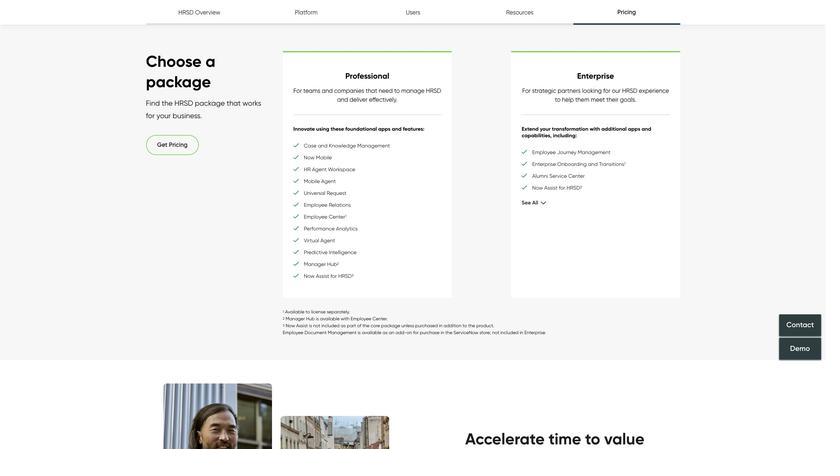 Task type: locate. For each thing, give the bounding box(es) containing it.
0 vertical spatial is
[[316, 317, 319, 322]]

1 horizontal spatial hub
[[327, 262, 337, 268]]

0 horizontal spatial assist
[[296, 324, 308, 329]]

that inside find the hrsd package that works for your business.
[[227, 99, 241, 108]]

2 vertical spatial package
[[381, 324, 400, 329]]

2 vertical spatial 3
[[283, 324, 285, 328]]

case
[[304, 143, 317, 149]]

that left works
[[227, 99, 241, 108]]

available
[[320, 317, 340, 322], [362, 330, 382, 336]]

0 vertical spatial 3
[[580, 185, 582, 189]]

available down separately.
[[320, 317, 340, 322]]

1 horizontal spatial is
[[316, 317, 319, 322]]

available
[[285, 310, 305, 315]]

hrsd down intelligence
[[338, 273, 352, 280]]

0 horizontal spatial not
[[313, 324, 320, 329]]

included down separately.
[[321, 324, 340, 329]]

purchased
[[415, 324, 438, 329]]

1 horizontal spatial management
[[357, 143, 390, 149]]

0 vertical spatial with
[[590, 126, 600, 132]]

0 vertical spatial that
[[366, 87, 377, 94]]

as
[[341, 324, 346, 329], [383, 330, 388, 336]]

them
[[575, 96, 589, 103]]

0 horizontal spatial now assist for hrsd 3
[[304, 273, 354, 280]]

your down the find
[[157, 111, 171, 120]]

center
[[568, 173, 585, 179], [329, 214, 345, 220]]

2 vertical spatial management
[[328, 330, 357, 336]]

your
[[157, 111, 171, 120], [540, 126, 551, 132]]

0 horizontal spatial enterprise
[[532, 161, 556, 168]]

mobile
[[316, 155, 332, 161], [304, 178, 320, 185]]

employee down universal on the left top of the page
[[304, 202, 328, 208]]

as left part
[[341, 324, 346, 329]]

and right case
[[318, 143, 328, 149]]

enterprise up looking
[[577, 71, 614, 81]]

0 vertical spatial enterprise
[[577, 71, 614, 81]]

apps right foundational
[[378, 126, 391, 132]]

license
[[311, 310, 326, 315]]

package up business. at top left
[[195, 99, 225, 108]]

enterprise
[[577, 71, 614, 81], [532, 161, 556, 168]]

demo
[[790, 345, 810, 354]]

center down relations
[[329, 214, 345, 220]]

employee for employee center 1
[[304, 214, 328, 220]]

choose
[[146, 51, 202, 71]]

1 vertical spatial with
[[341, 317, 350, 322]]

for inside find the hrsd package that works for your business.
[[146, 111, 155, 120]]

employee for employee journey management
[[532, 149, 556, 156]]

in
[[439, 324, 443, 329], [441, 330, 444, 336], [520, 330, 523, 336]]

contact
[[787, 321, 814, 330]]

0 vertical spatial 1
[[624, 162, 626, 166]]

is up document
[[309, 324, 312, 329]]

alumni
[[532, 173, 548, 179]]

0 horizontal spatial with
[[341, 317, 350, 322]]

1 horizontal spatial center
[[568, 173, 585, 179]]

performance analytics
[[304, 226, 358, 232]]

package inside find the hrsd package that works for your business.
[[195, 99, 225, 108]]

for inside for teams and companies that need to manage hrsd and deliver effectively.
[[293, 87, 302, 94]]

0 vertical spatial agent
[[312, 167, 327, 173]]

companies
[[334, 87, 364, 94]]

0 horizontal spatial available
[[320, 317, 340, 322]]

hrsd inside find the hrsd package that works for your business.
[[174, 99, 193, 108]]

in left 'enterprise.'
[[520, 330, 523, 336]]

1 vertical spatial package
[[195, 99, 225, 108]]

0 horizontal spatial hub
[[306, 317, 315, 322]]

management up enterprise onboarding and transitions 1
[[578, 149, 611, 156]]

enterprise onboarding and transitions 1
[[532, 161, 626, 168]]

the right the find
[[162, 99, 173, 108]]

now mobile
[[304, 155, 332, 161]]

2 vertical spatial is
[[358, 330, 361, 336]]

0 horizontal spatial apps
[[378, 126, 391, 132]]

manager inside 1 available to license separately. 2 manager hub is available with employee center. 3 now assist is not included as part of the core package unless purchased in addition to the product. employee document management is available as an add-on for purchase in the servicenow store; not included in enterprise.
[[286, 317, 305, 322]]

2 vertical spatial 1
[[283, 310, 284, 314]]

0 vertical spatial mobile
[[316, 155, 332, 161]]

0 vertical spatial as
[[341, 324, 346, 329]]

2 horizontal spatial is
[[358, 330, 361, 336]]

experience
[[639, 87, 669, 94]]

hrsd right manage
[[426, 87, 441, 94]]

and right teams
[[322, 87, 333, 94]]

management down foundational
[[357, 143, 390, 149]]

alumni service center
[[532, 173, 585, 179]]

for down manager hub 2 on the left of page
[[331, 273, 337, 280]]

for right the on
[[413, 330, 419, 336]]

for left the our
[[603, 87, 611, 94]]

included
[[321, 324, 340, 329], [500, 330, 519, 336]]

apps
[[378, 126, 391, 132], [628, 126, 640, 132]]

your inside find the hrsd package that works for your business.
[[157, 111, 171, 120]]

that
[[366, 87, 377, 94], [227, 99, 241, 108]]

2
[[337, 262, 339, 266], [283, 317, 285, 321]]

0 vertical spatial included
[[321, 324, 340, 329]]

to left license
[[306, 310, 310, 315]]

find the hrsd package that works for your business.
[[146, 99, 261, 120]]

2 for from the left
[[522, 87, 531, 94]]

the right of
[[363, 324, 370, 329]]

now down available
[[286, 324, 295, 329]]

2 apps from the left
[[628, 126, 640, 132]]

not
[[313, 324, 320, 329], [492, 330, 499, 336]]

agent up predictive intelligence
[[321, 238, 335, 244]]

employee up performance
[[304, 214, 328, 220]]

1 horizontal spatial enterprise
[[577, 71, 614, 81]]

now down manager hub 2 on the left of page
[[304, 273, 315, 280]]

teams
[[303, 87, 320, 94]]

1 horizontal spatial with
[[590, 126, 600, 132]]

available down core
[[362, 330, 382, 336]]

mobile up hr agent workspace
[[316, 155, 332, 161]]

for left strategic
[[522, 87, 531, 94]]

1 horizontal spatial included
[[500, 330, 519, 336]]

1 horizontal spatial 2
[[337, 262, 339, 266]]

management down part
[[328, 330, 357, 336]]

1 horizontal spatial apps
[[628, 126, 640, 132]]

0 horizontal spatial 2
[[283, 317, 285, 321]]

that for choose a package
[[227, 99, 241, 108]]

assist up document
[[296, 324, 308, 329]]

product.
[[476, 324, 494, 329]]

1 horizontal spatial 3
[[352, 274, 354, 278]]

1 horizontal spatial now assist for hrsd 3
[[532, 185, 582, 191]]

package up an
[[381, 324, 400, 329]]

1 vertical spatial 1
[[345, 214, 346, 218]]

to
[[394, 87, 400, 94], [555, 96, 561, 103], [306, 310, 310, 315], [463, 324, 467, 329], [585, 430, 600, 450]]

your right extend
[[540, 126, 551, 132]]

hrsd up 'goals.'
[[622, 87, 638, 94]]

0 horizontal spatial that
[[227, 99, 241, 108]]

0 vertical spatial package
[[146, 72, 211, 92]]

0 horizontal spatial 1
[[283, 310, 284, 314]]

hrsd
[[426, 87, 441, 94], [622, 87, 638, 94], [174, 99, 193, 108], [567, 185, 580, 191], [338, 273, 352, 280]]

assist down manager hub 2 on the left of page
[[316, 273, 329, 280]]

value
[[604, 430, 645, 450]]

package
[[146, 72, 211, 92], [195, 99, 225, 108], [381, 324, 400, 329]]

1 vertical spatial agent
[[321, 178, 336, 185]]

3
[[580, 185, 582, 189], [352, 274, 354, 278], [283, 324, 285, 328]]

management
[[357, 143, 390, 149], [578, 149, 611, 156], [328, 330, 357, 336]]

with up part
[[341, 317, 350, 322]]

0 vertical spatial management
[[357, 143, 390, 149]]

for down the find
[[146, 111, 155, 120]]

2 vertical spatial assist
[[296, 324, 308, 329]]

and
[[322, 87, 333, 94], [337, 96, 348, 103], [392, 126, 402, 132], [642, 126, 651, 132], [318, 143, 328, 149], [588, 161, 598, 168]]

0 horizontal spatial your
[[157, 111, 171, 120]]

to left help
[[555, 96, 561, 103]]

2 vertical spatial agent
[[321, 238, 335, 244]]

2 horizontal spatial assist
[[544, 185, 558, 191]]

innovate using these foundational apps and features:
[[293, 126, 424, 132]]

assist
[[544, 185, 558, 191], [316, 273, 329, 280], [296, 324, 308, 329]]

and left transitions
[[588, 161, 598, 168]]

1 vertical spatial available
[[362, 330, 382, 336]]

0 horizontal spatial included
[[321, 324, 340, 329]]

1 vertical spatial your
[[540, 126, 551, 132]]

1 vertical spatial center
[[329, 214, 345, 220]]

assist down service
[[544, 185, 558, 191]]

0 horizontal spatial management
[[328, 330, 357, 336]]

1 vertical spatial that
[[227, 99, 241, 108]]

hrsd up business. at top left
[[174, 99, 193, 108]]

apps inside the extend your transformation with additional apps and capabilities, including:
[[628, 126, 640, 132]]

center down enterprise onboarding and transitions 1
[[568, 173, 585, 179]]

that inside for teams and companies that need to manage hrsd and deliver effectively.
[[366, 87, 377, 94]]

is
[[316, 317, 319, 322], [309, 324, 312, 329], [358, 330, 361, 336]]

0 vertical spatial your
[[157, 111, 171, 120]]

manager down "predictive"
[[304, 262, 326, 268]]

enterprise for enterprise onboarding and transitions 1
[[532, 161, 556, 168]]

1 vertical spatial is
[[309, 324, 312, 329]]

2 horizontal spatial management
[[578, 149, 611, 156]]

1 vertical spatial now assist for hrsd 3
[[304, 273, 354, 280]]

employee down capabilities,
[[532, 149, 556, 156]]

1 horizontal spatial not
[[492, 330, 499, 336]]

to right need
[[394, 87, 400, 94]]

mobile up universal on the left top of the page
[[304, 178, 320, 185]]

for inside for strategic partners looking for our hrsd experience to help them meet their goals.
[[522, 87, 531, 94]]

with left additional
[[590, 126, 600, 132]]

add-
[[396, 330, 407, 336]]

1 vertical spatial manager
[[286, 317, 305, 322]]

2 inside 1 available to license separately. 2 manager hub is available with employee center. 3 now assist is not included as part of the core package unless purchased in addition to the product. employee document management is available as an add-on for purchase in the servicenow store; not included in enterprise.
[[283, 317, 285, 321]]

agent
[[312, 167, 327, 173], [321, 178, 336, 185], [321, 238, 335, 244]]

enterprise.
[[524, 330, 546, 336]]

enterprise up the alumni
[[532, 161, 556, 168]]

hub inside 1 available to license separately. 2 manager hub is available with employee center. 3 now assist is not included as part of the core package unless purchased in addition to the product. employee document management is available as an add-on for purchase in the servicenow store; not included in enterprise.
[[306, 317, 315, 322]]

1 vertical spatial management
[[578, 149, 611, 156]]

professional
[[345, 71, 389, 81]]

that left need
[[366, 87, 377, 94]]

hr agent workspace
[[304, 167, 355, 173]]

agent down hr agent workspace
[[321, 178, 336, 185]]

is down of
[[358, 330, 361, 336]]

1 vertical spatial mobile
[[304, 178, 320, 185]]

0 vertical spatial not
[[313, 324, 320, 329]]

the inside find the hrsd package that works for your business.
[[162, 99, 173, 108]]

hrsd inside for strategic partners looking for our hrsd experience to help them meet their goals.
[[622, 87, 638, 94]]

works
[[243, 99, 261, 108]]

2 horizontal spatial 3
[[580, 185, 582, 189]]

1 vertical spatial assist
[[316, 273, 329, 280]]

hub down license
[[306, 317, 315, 322]]

1 vertical spatial as
[[383, 330, 388, 336]]

1 for from the left
[[293, 87, 302, 94]]

package inside choose a package
[[146, 72, 211, 92]]

0 vertical spatial 2
[[337, 262, 339, 266]]

included right store;
[[500, 330, 519, 336]]

1
[[624, 162, 626, 166], [345, 214, 346, 218], [283, 310, 284, 314]]

manager down available
[[286, 317, 305, 322]]

not right store;
[[492, 330, 499, 336]]

the
[[162, 99, 173, 108], [363, 324, 370, 329], [468, 324, 475, 329], [445, 330, 452, 336]]

for
[[603, 87, 611, 94], [146, 111, 155, 120], [559, 185, 565, 191], [331, 273, 337, 280], [413, 330, 419, 336]]

now down case
[[304, 155, 315, 161]]

0 vertical spatial manager
[[304, 262, 326, 268]]

1 horizontal spatial 1
[[345, 214, 346, 218]]

not up document
[[313, 324, 320, 329]]

time
[[549, 430, 581, 450]]

0 vertical spatial assist
[[544, 185, 558, 191]]

0 vertical spatial now assist for hrsd 3
[[532, 185, 582, 191]]

request
[[327, 190, 346, 197]]

1 horizontal spatial for
[[522, 87, 531, 94]]

to up servicenow
[[463, 324, 467, 329]]

agent up mobile agent
[[312, 167, 327, 173]]

1 horizontal spatial your
[[540, 126, 551, 132]]

0 horizontal spatial for
[[293, 87, 302, 94]]

1 horizontal spatial that
[[366, 87, 377, 94]]

1 vertical spatial enterprise
[[532, 161, 556, 168]]

2 horizontal spatial 1
[[624, 162, 626, 166]]

enterprise for enterprise
[[577, 71, 614, 81]]

for left teams
[[293, 87, 302, 94]]

1 horizontal spatial as
[[383, 330, 388, 336]]

1 vertical spatial 2
[[283, 317, 285, 321]]

that for professional
[[366, 87, 377, 94]]

now assist for hrsd 3 down service
[[532, 185, 582, 191]]

now assist for hrsd 3 down manager hub 2 on the left of page
[[304, 273, 354, 280]]

your inside the extend your transformation with additional apps and capabilities, including:
[[540, 126, 551, 132]]

1 available to license separately. 2 manager hub is available with employee center. 3 now assist is not included as part of the core package unless purchased in addition to the product. employee document management is available as an add-on for purchase in the servicenow store; not included in enterprise.
[[283, 310, 546, 336]]

business.
[[173, 111, 202, 120]]

with
[[590, 126, 600, 132], [341, 317, 350, 322]]

1 vertical spatial hub
[[306, 317, 315, 322]]

as left an
[[383, 330, 388, 336]]

hub down predictive intelligence
[[327, 262, 337, 268]]

apps right additional
[[628, 126, 640, 132]]

is down license
[[316, 317, 319, 322]]

for strategic partners looking for our hrsd experience to help them meet their goals.
[[522, 87, 669, 103]]

package down choose
[[146, 72, 211, 92]]

0 horizontal spatial 3
[[283, 324, 285, 328]]

an
[[389, 330, 394, 336]]

hub
[[327, 262, 337, 268], [306, 317, 315, 322]]

3 inside 1 available to license separately. 2 manager hub is available with employee center. 3 now assist is not included as part of the core package unless purchased in addition to the product. employee document management is available as an add-on for purchase in the servicenow store; not included in enterprise.
[[283, 324, 285, 328]]

service
[[550, 173, 567, 179]]

and right additional
[[642, 126, 651, 132]]



Task type: vqa. For each thing, say whether or not it's contained in the screenshot.
creatorcon has reached level 10! celebrate 10 years, share your memories, and win! image
no



Task type: describe. For each thing, give the bounding box(es) containing it.
help
[[562, 96, 574, 103]]

hrsd inside for teams and companies that need to manage hrsd and deliver effectively.
[[426, 87, 441, 94]]

1 vertical spatial not
[[492, 330, 499, 336]]

performance
[[304, 226, 335, 232]]

including:
[[553, 132, 577, 139]]

unless
[[401, 324, 414, 329]]

looking
[[582, 87, 602, 94]]

a
[[206, 51, 215, 71]]

predictive intelligence
[[304, 250, 357, 256]]

universal request
[[304, 190, 346, 197]]

their
[[607, 96, 619, 103]]

additional
[[602, 126, 627, 132]]

the down 'addition'
[[445, 330, 452, 336]]

separately.
[[327, 310, 350, 315]]

extend your transformation with additional apps and capabilities, including:
[[522, 126, 651, 139]]

of
[[357, 324, 361, 329]]

workspace
[[328, 167, 355, 173]]

accelerate
[[465, 430, 545, 450]]

intelligence
[[329, 250, 357, 256]]

these
[[331, 126, 344, 132]]

hrsd down the alumni service center on the top right
[[567, 185, 580, 191]]

effectively.
[[369, 96, 397, 103]]

capabilities,
[[522, 132, 552, 139]]

predictive
[[304, 250, 328, 256]]

employee up of
[[351, 317, 371, 322]]

employee for employee relations
[[304, 202, 328, 208]]

1 vertical spatial 3
[[352, 274, 354, 278]]

2 inside manager hub 2
[[337, 262, 339, 266]]

demo link
[[779, 338, 821, 360]]

to right the time
[[585, 430, 600, 450]]

1 vertical spatial included
[[500, 330, 519, 336]]

1 horizontal spatial assist
[[316, 273, 329, 280]]

goals.
[[620, 96, 636, 103]]

for inside for strategic partners looking for our hrsd experience to help them meet their goals.
[[603, 87, 611, 94]]

analytics
[[336, 226, 358, 232]]

foundational
[[345, 126, 377, 132]]

partners
[[558, 87, 581, 94]]

assist inside 1 available to license separately. 2 manager hub is available with employee center. 3 now assist is not included as part of the core package unless purchased in addition to the product. employee document management is available as an add-on for purchase in the servicenow store; not included in enterprise.
[[296, 324, 308, 329]]

agent for mobile
[[321, 178, 336, 185]]

for for enterprise
[[522, 87, 531, 94]]

1 horizontal spatial available
[[362, 330, 382, 336]]

0 vertical spatial hub
[[327, 262, 337, 268]]

in left 'addition'
[[439, 324, 443, 329]]

store;
[[480, 330, 491, 336]]

0 horizontal spatial is
[[309, 324, 312, 329]]

virtual
[[304, 238, 319, 244]]

now inside 1 available to license separately. 2 manager hub is available with employee center. 3 now assist is not included as part of the core package unless purchased in addition to the product. employee document management is available as an add-on for purchase in the servicenow store; not included in enterprise.
[[286, 324, 295, 329]]

0 horizontal spatial center
[[329, 214, 345, 220]]

onboarding
[[557, 161, 587, 168]]

addition
[[444, 324, 462, 329]]

management inside 1 available to license separately. 2 manager hub is available with employee center. 3 now assist is not included as part of the core package unless purchased in addition to the product. employee document management is available as an add-on for purchase in the servicenow store; not included in enterprise.
[[328, 330, 357, 336]]

universal
[[304, 190, 325, 197]]

virtual agent
[[304, 238, 335, 244]]

hr
[[304, 167, 311, 173]]

for teams and companies that need to manage hrsd and deliver effectively.
[[293, 87, 441, 103]]

agent for hr
[[312, 167, 327, 173]]

0 vertical spatial available
[[320, 317, 340, 322]]

features:
[[403, 126, 424, 132]]

part
[[347, 324, 356, 329]]

with inside the extend your transformation with additional apps and capabilities, including:
[[590, 126, 600, 132]]

extend
[[522, 126, 539, 132]]

center.
[[373, 317, 388, 322]]

using
[[316, 126, 329, 132]]

1 apps from the left
[[378, 126, 391, 132]]

mobile agent
[[304, 178, 336, 185]]

0 vertical spatial center
[[568, 173, 585, 179]]

transitions
[[599, 161, 624, 168]]

meet
[[591, 96, 605, 103]]

manager hub 2
[[304, 262, 339, 268]]

need
[[379, 87, 393, 94]]

journey
[[557, 149, 577, 156]]

to inside for teams and companies that need to manage hrsd and deliver effectively.
[[394, 87, 400, 94]]

manage
[[401, 87, 425, 94]]

knowledge
[[329, 143, 356, 149]]

case and knowledge management
[[304, 143, 390, 149]]

employee down available
[[283, 330, 303, 336]]

and left the features:
[[392, 126, 402, 132]]

agent for virtual
[[321, 238, 335, 244]]

purchase
[[420, 330, 440, 336]]

for inside 1 available to license separately. 2 manager hub is available with employee center. 3 now assist is not included as part of the core package unless purchased in addition to the product. employee document management is available as an add-on for purchase in the servicenow store; not included in enterprise.
[[413, 330, 419, 336]]

to inside for strategic partners looking for our hrsd experience to help them meet their goals.
[[555, 96, 561, 103]]

document
[[305, 330, 327, 336]]

strategic
[[532, 87, 556, 94]]

innovate
[[293, 126, 315, 132]]

package inside 1 available to license separately. 2 manager hub is available with employee center. 3 now assist is not included as part of the core package unless purchased in addition to the product. employee document management is available as an add-on for purchase in the servicenow store; not included in enterprise.
[[381, 324, 400, 329]]

transformation
[[552, 126, 589, 132]]

deliver
[[350, 96, 368, 103]]

with inside 1 available to license separately. 2 manager hub is available with employee center. 3 now assist is not included as part of the core package unless purchased in addition to the product. employee document management is available as an add-on for purchase in the servicenow store; not included in enterprise.
[[341, 317, 350, 322]]

employee journey management
[[532, 149, 611, 156]]

accelerate time to value
[[465, 430, 645, 450]]

1 inside 1 available to license separately. 2 manager hub is available with employee center. 3 now assist is not included as part of the core package unless purchased in addition to the product. employee document management is available as an add-on for purchase in the servicenow store; not included in enterprise.
[[283, 310, 284, 314]]

employee relations
[[304, 202, 351, 208]]

choose a package
[[146, 51, 215, 92]]

on
[[407, 330, 412, 336]]

1 inside enterprise onboarding and transitions 1
[[624, 162, 626, 166]]

in down 'addition'
[[441, 330, 444, 336]]

now down the alumni
[[532, 185, 543, 191]]

for down the alumni service center on the top right
[[559, 185, 565, 191]]

and inside the extend your transformation with additional apps and capabilities, including:
[[642, 126, 651, 132]]

core
[[371, 324, 380, 329]]

for for professional
[[293, 87, 302, 94]]

0 horizontal spatial as
[[341, 324, 346, 329]]

find
[[146, 99, 160, 108]]

our
[[612, 87, 621, 94]]

servicenow
[[454, 330, 478, 336]]

and down the companies
[[337, 96, 348, 103]]

contact link
[[779, 315, 821, 337]]

employee center 1
[[304, 214, 346, 220]]

relations
[[329, 202, 351, 208]]

1 inside employee center 1
[[345, 214, 346, 218]]

the up servicenow
[[468, 324, 475, 329]]



